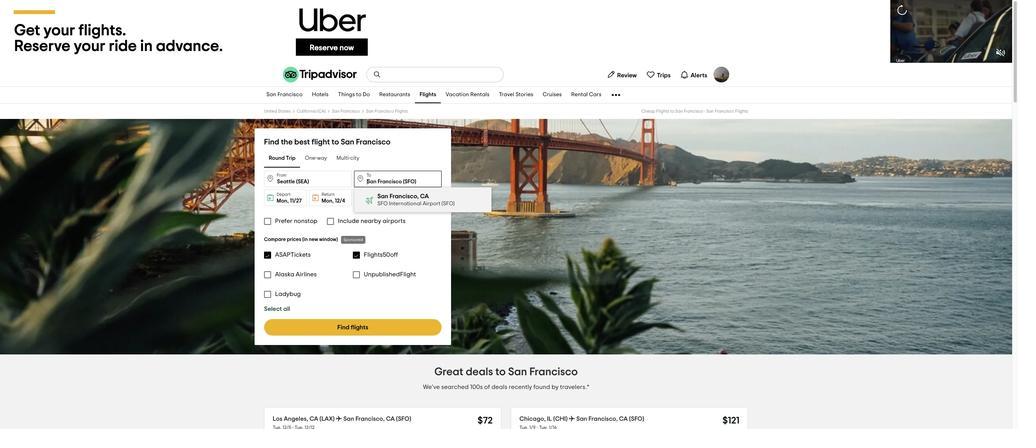 Task type: describe. For each thing, give the bounding box(es) containing it.
12/4
[[335, 198, 345, 204]]

(sfo) inside san francisco, ca sfo international airport (sfo)
[[442, 201, 455, 207]]

francisco down restaurants link
[[375, 109, 394, 114]]

all
[[283, 306, 290, 312]]

san up united
[[266, 92, 276, 98]]

mon, for mon, 11/27
[[277, 198, 289, 204]]

advertisement region
[[0, 0, 1013, 63]]

flights50off
[[364, 252, 398, 258]]

0 horizontal spatial san francisco link
[[262, 87, 307, 103]]

airlines
[[296, 272, 317, 278]]

travel stories
[[499, 92, 534, 98]]

depart
[[277, 193, 291, 197]]

flights
[[351, 325, 368, 331]]

vacation
[[446, 92, 469, 98]]

recently
[[509, 384, 532, 391]]

vacation rentals
[[446, 92, 490, 98]]

francisco down things to do link
[[341, 109, 360, 114]]

chicago,
[[520, 416, 546, 423]]

san up "recently" at the bottom
[[508, 367, 527, 378]]

to right 'cheap'
[[670, 109, 674, 114]]

one-way
[[305, 156, 327, 161]]

things
[[338, 92, 355, 98]]

economy
[[371, 198, 394, 204]]

san francisco flights
[[366, 109, 408, 114]]

(sfo) for $72
[[396, 416, 411, 423]]

trips
[[657, 72, 671, 78]]

city
[[350, 156, 359, 161]]

compare
[[264, 237, 286, 243]]

international
[[389, 201, 422, 207]]

round trip
[[269, 156, 296, 161]]

alaska airlines
[[275, 272, 317, 278]]

francisco, inside san francisco, ca sfo international airport (sfo)
[[390, 193, 419, 200]]

the
[[281, 138, 293, 146]]

rental
[[571, 92, 588, 98]]

california (ca)
[[297, 109, 326, 114]]

francisco up by
[[530, 367, 578, 378]]

depart mon, 11/27
[[277, 193, 302, 204]]

francisco left "-"
[[684, 109, 703, 114]]

we've
[[423, 384, 440, 391]]

search image
[[373, 71, 381, 79]]

francisco, for $121
[[589, 416, 618, 423]]

find flights
[[337, 325, 368, 331]]

we've searched 100s of deals recently found by travelers.*
[[423, 384, 589, 391]]

ladybug
[[275, 291, 301, 298]]

great
[[434, 367, 464, 378]]

window)
[[319, 237, 338, 243]]

to
[[367, 173, 371, 178]]

asaptickets
[[275, 252, 311, 258]]

alaska
[[275, 272, 294, 278]]

francisco right "-"
[[715, 109, 734, 114]]

(sfo) for $121
[[629, 416, 644, 423]]

restaurants
[[379, 92, 410, 98]]

0 horizontal spatial san francisco
[[266, 92, 303, 98]]

compare prices (in new window)
[[264, 237, 338, 243]]

cruises
[[543, 92, 562, 98]]

way
[[317, 156, 327, 161]]

san francisco flights link
[[366, 109, 408, 114]]

nonstop
[[294, 218, 318, 224]]

to up we've searched 100s of deals recently found by travelers.*
[[496, 367, 506, 378]]

cheap flights to san francisco - san francisco flights
[[642, 109, 748, 114]]

include nearby airports
[[338, 218, 406, 224]]

select
[[264, 306, 282, 312]]

stories
[[516, 92, 534, 98]]

one-
[[305, 156, 317, 161]]

multi-city
[[337, 156, 359, 161]]

angeles,
[[284, 416, 308, 423]]

(chi)
[[553, 416, 568, 423]]

1 vertical spatial deals
[[492, 384, 508, 391]]

return mon, 12/4
[[322, 193, 345, 204]]

1 vertical spatial san francisco
[[332, 109, 360, 114]]

find for find the best flight to san francisco
[[264, 138, 279, 146]]

multi-
[[337, 156, 350, 161]]

hotels
[[312, 92, 329, 98]]

by
[[552, 384, 559, 391]]

los angeles, ca (lax)
[[273, 416, 335, 423]]

airport
[[423, 201, 441, 207]]

san francisco, ca sfo international airport (sfo)
[[378, 193, 455, 207]]

to left do
[[356, 92, 362, 98]]

review link
[[604, 67, 640, 83]]

unpublishedflight
[[364, 272, 416, 278]]

review
[[617, 72, 637, 78]]

rentals
[[470, 92, 490, 98]]

to right flight
[[332, 138, 339, 146]]

travel
[[499, 92, 515, 98]]

california
[[297, 109, 317, 114]]

best
[[294, 138, 310, 146]]

alerts
[[691, 72, 708, 78]]

vacation rentals link
[[441, 87, 494, 103]]

san francisco, ca (sfo) for $121
[[577, 416, 644, 423]]

city or airport text field for to
[[354, 171, 442, 187]]



Task type: locate. For each thing, give the bounding box(es) containing it.
cruises link
[[538, 87, 567, 103]]

100s
[[470, 384, 483, 391]]

things to do link
[[333, 87, 375, 103]]

1 vertical spatial find
[[337, 325, 350, 331]]

0 vertical spatial deals
[[466, 367, 493, 378]]

mon, down the return on the top left of page
[[322, 198, 334, 204]]

deals
[[466, 367, 493, 378], [492, 384, 508, 391]]

2 horizontal spatial francisco,
[[589, 416, 618, 423]]

2 city or airport text field from the left
[[354, 171, 442, 187]]

1 vertical spatial san francisco link
[[332, 109, 360, 114]]

include
[[338, 218, 359, 224]]

find for find flights
[[337, 325, 350, 331]]

san inside san francisco, ca sfo international airport (sfo)
[[378, 193, 389, 200]]

find inside button
[[337, 325, 350, 331]]

san francisco link up states
[[262, 87, 307, 103]]

trips link
[[643, 67, 674, 83]]

flights inside "link"
[[420, 92, 436, 98]]

profile picture image
[[714, 67, 730, 83]]

alerts link
[[677, 67, 711, 83]]

california (ca) link
[[297, 109, 326, 114]]

1 horizontal spatial san francisco link
[[332, 109, 360, 114]]

0 horizontal spatial (sfo)
[[396, 416, 411, 423]]

mon, inside return mon, 12/4
[[322, 198, 334, 204]]

find left flights
[[337, 325, 350, 331]]

City or Airport text field
[[264, 171, 352, 187], [354, 171, 442, 187]]

0 horizontal spatial city or airport text field
[[264, 171, 352, 187]]

1 horizontal spatial san francisco, ca (sfo)
[[577, 416, 644, 423]]

san up sfo
[[378, 193, 389, 200]]

san francisco
[[266, 92, 303, 98], [332, 109, 360, 114]]

prefer
[[275, 218, 293, 224]]

travelers.*
[[560, 384, 589, 391]]

los
[[273, 416, 283, 423]]

of
[[484, 384, 490, 391]]

1
[[367, 198, 369, 204]]

san right (chi)
[[577, 416, 587, 423]]

1 horizontal spatial find
[[337, 325, 350, 331]]

find
[[264, 138, 279, 146], [337, 325, 350, 331]]

states
[[278, 109, 291, 114]]

1 horizontal spatial francisco,
[[390, 193, 419, 200]]

san francisco, ca (sfo)
[[343, 416, 411, 423], [577, 416, 644, 423]]

mon,
[[277, 198, 289, 204], [322, 198, 334, 204]]

select all
[[264, 306, 290, 312]]

united
[[264, 109, 277, 114]]

san right (lax)
[[343, 416, 354, 423]]

sponsored
[[344, 238, 363, 242]]

1 horizontal spatial san francisco
[[332, 109, 360, 114]]

0 vertical spatial san francisco
[[266, 92, 303, 98]]

1 horizontal spatial city or airport text field
[[354, 171, 442, 187]]

mon, for mon, 12/4
[[322, 198, 334, 204]]

nearby
[[361, 218, 381, 224]]

0 horizontal spatial mon,
[[277, 198, 289, 204]]

(in
[[302, 237, 308, 243]]

things to do
[[338, 92, 370, 98]]

1 san francisco, ca (sfo) from the left
[[343, 416, 411, 423]]

return
[[322, 193, 335, 197]]

0 horizontal spatial francisco,
[[356, 416, 385, 423]]

new
[[309, 237, 318, 243]]

1 mon, from the left
[[277, 198, 289, 204]]

francisco up states
[[278, 92, 303, 98]]

to
[[356, 92, 362, 98], [670, 109, 674, 114], [332, 138, 339, 146], [496, 367, 506, 378]]

san down do
[[366, 109, 374, 114]]

cheap
[[642, 109, 655, 114]]

san left "-"
[[675, 109, 683, 114]]

travelers
[[367, 192, 385, 197]]

flights left the vacation
[[420, 92, 436, 98]]

ca
[[420, 193, 429, 200], [310, 416, 318, 423], [386, 416, 395, 423], [619, 416, 628, 423]]

0 horizontal spatial san francisco, ca (sfo)
[[343, 416, 411, 423]]

united states
[[264, 109, 291, 114]]

$121
[[723, 417, 740, 426]]

0 vertical spatial find
[[264, 138, 279, 146]]

find flights button
[[264, 320, 442, 336]]

rental cars link
[[567, 87, 606, 103]]

il
[[547, 416, 552, 423]]

found
[[534, 384, 550, 391]]

(lax)
[[320, 416, 335, 423]]

city or airport text field up international
[[354, 171, 442, 187]]

restaurants link
[[375, 87, 415, 103]]

1 city or airport text field from the left
[[264, 171, 352, 187]]

cars
[[589, 92, 602, 98]]

tripadvisor image
[[283, 67, 357, 83]]

0 horizontal spatial find
[[264, 138, 279, 146]]

travel stories link
[[494, 87, 538, 103]]

francisco
[[278, 92, 303, 98], [341, 109, 360, 114], [375, 109, 394, 114], [684, 109, 703, 114], [715, 109, 734, 114], [356, 138, 391, 146], [530, 367, 578, 378]]

1 horizontal spatial mon,
[[322, 198, 334, 204]]

travelers 1 , economy
[[367, 192, 394, 204]]

chicago, il (chi)
[[520, 416, 568, 423]]

mon, down depart
[[277, 198, 289, 204]]

$72
[[478, 417, 493, 426]]

prefer nonstop
[[275, 218, 318, 224]]

deals right of
[[492, 384, 508, 391]]

2 horizontal spatial (sfo)
[[629, 416, 644, 423]]

2 mon, from the left
[[322, 198, 334, 204]]

city or airport text field down one-
[[264, 171, 352, 187]]

city or airport text field for from
[[264, 171, 352, 187]]

searched
[[441, 384, 469, 391]]

francisco up city
[[356, 138, 391, 146]]

trip
[[286, 156, 296, 161]]

hotels link
[[307, 87, 333, 103]]

from
[[277, 173, 286, 178]]

2 san francisco, ca (sfo) from the left
[[577, 416, 644, 423]]

deals up 100s
[[466, 367, 493, 378]]

francisco, for $72
[[356, 416, 385, 423]]

san francisco down 'things'
[[332, 109, 360, 114]]

do
[[363, 92, 370, 98]]

flights down restaurants link
[[395, 109, 408, 114]]

find the best flight to san francisco
[[264, 138, 391, 146]]

san right "-"
[[706, 109, 714, 114]]

san francisco link down 'things'
[[332, 109, 360, 114]]

None search field
[[367, 68, 503, 82]]

mon, inside depart mon, 11/27
[[277, 198, 289, 204]]

san right (ca)
[[332, 109, 340, 114]]

san francisco up states
[[266, 92, 303, 98]]

flights right "-"
[[735, 109, 748, 114]]

11/27
[[290, 198, 302, 204]]

francisco,
[[390, 193, 419, 200], [356, 416, 385, 423], [589, 416, 618, 423]]

0 vertical spatial san francisco link
[[262, 87, 307, 103]]

ca inside san francisco, ca sfo international airport (sfo)
[[420, 193, 429, 200]]

round
[[269, 156, 285, 161]]

airports
[[383, 218, 406, 224]]

flights right 'cheap'
[[656, 109, 669, 114]]

find left the
[[264, 138, 279, 146]]

great deals to san francisco
[[434, 367, 578, 378]]

flights
[[420, 92, 436, 98], [395, 109, 408, 114], [656, 109, 669, 114], [735, 109, 748, 114]]

united states link
[[264, 109, 291, 114]]

san up multi-city
[[341, 138, 354, 146]]

flight
[[312, 138, 330, 146]]

flights link
[[415, 87, 441, 103]]

1 horizontal spatial (sfo)
[[442, 201, 455, 207]]

-
[[704, 109, 706, 114]]

,
[[369, 198, 370, 204]]

san
[[266, 92, 276, 98], [332, 109, 340, 114], [366, 109, 374, 114], [675, 109, 683, 114], [706, 109, 714, 114], [341, 138, 354, 146], [378, 193, 389, 200], [508, 367, 527, 378], [343, 416, 354, 423], [577, 416, 587, 423]]

san francisco, ca (sfo) for $72
[[343, 416, 411, 423]]



Task type: vqa. For each thing, say whether or not it's contained in the screenshot.
search box
yes



